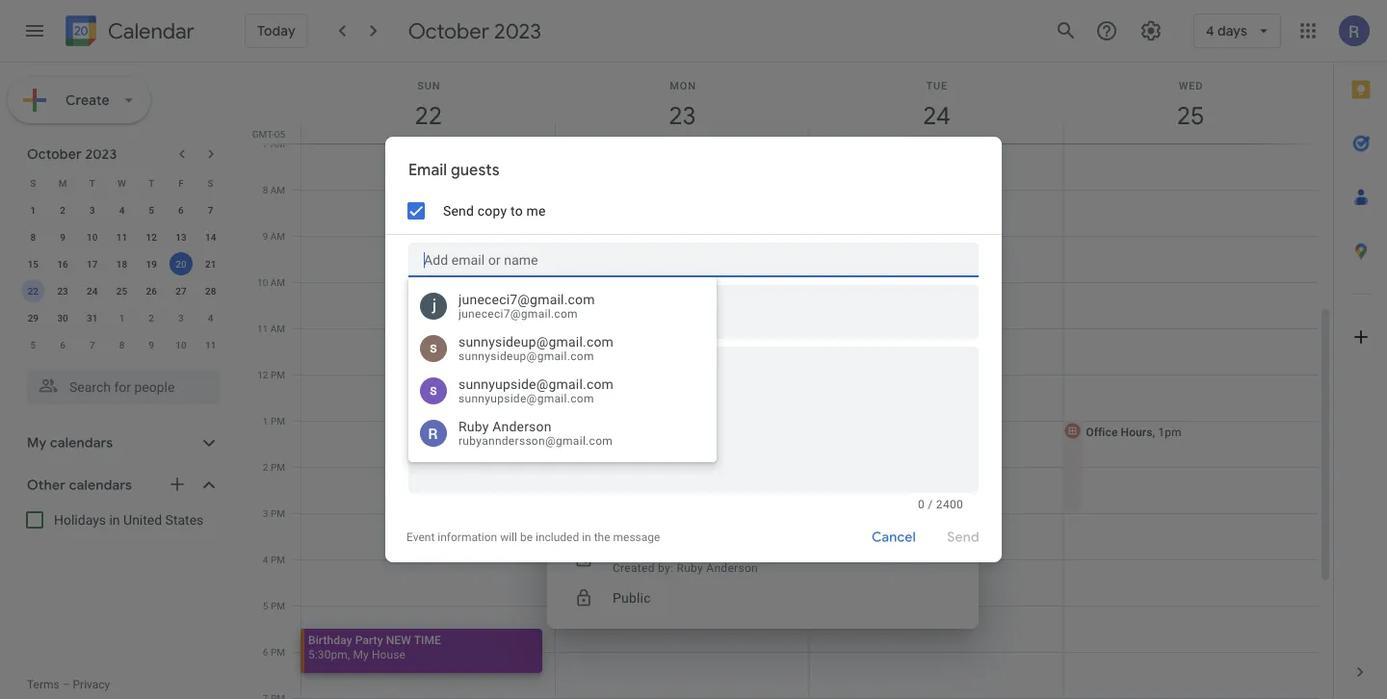 Task type: describe. For each thing, give the bounding box(es) containing it.
email event details image
[[859, 250, 879, 270]]

as
[[819, 492, 834, 508]]

hours for 1pm
[[1121, 425, 1153, 439]]

18
[[116, 258, 127, 270]]

date
[[788, 492, 816, 508]]

rubyanndersson@gmail.com
[[459, 434, 613, 448]]

12 for 12 pm
[[257, 369, 268, 381]]

events
[[648, 511, 689, 527]]

today button
[[245, 13, 308, 48]]

we
[[837, 492, 855, 508]]

0
[[918, 498, 925, 512]]

3 pm
[[263, 508, 285, 519]]

15
[[28, 258, 39, 270]]

9 am
[[263, 230, 285, 242]]

office for office hours , 9am
[[832, 240, 864, 254]]

email guests
[[408, 160, 500, 180]]

my inside birthday party new time 5:30pm , my house
[[353, 648, 369, 661]]

11 am
[[257, 323, 285, 334]]

row containing 29
[[18, 304, 225, 331]]

0 horizontal spatial in
[[109, 512, 120, 528]]

terms link
[[27, 678, 59, 692]]

pm for 1 pm
[[271, 415, 285, 427]]

31
[[87, 312, 98, 324]]

junececi7@gmail.com junececi7@gmail.com
[[459, 292, 595, 321]]

terms – privacy
[[27, 678, 110, 692]]

changes!
[[894, 511, 950, 527]]

october 2023 grid
[[18, 170, 225, 358]]

13
[[176, 231, 186, 243]]

6 pm
[[263, 646, 285, 658]]

other calendars
[[27, 477, 132, 494]]

a
[[885, 492, 892, 508]]

send
[[443, 203, 474, 219]]

9 for 9 am
[[263, 230, 268, 242]]

4 for november 4 element
[[208, 312, 213, 324]]

sunnyupside@gmail.com inside sunnyupside@gmail.com sunnyupside@gmail.com
[[459, 392, 594, 405]]

2400
[[936, 498, 963, 512]]

my house button
[[547, 454, 979, 485]]

campus
[[562, 287, 606, 300]]

1 horizontal spatial 2023
[[494, 17, 541, 44]]

23
[[57, 285, 68, 297]]

, for 9am
[[899, 240, 901, 254]]

15 element
[[22, 252, 45, 276]]

0 vertical spatial 4
[[119, 204, 125, 216]]

14
[[205, 231, 216, 243]]

2 for 2 pm
[[263, 461, 268, 473]]

house inside birthday party new time 5:30pm , my house
[[372, 648, 406, 661]]

5:30pm
[[308, 648, 348, 661]]

be
[[520, 531, 533, 544]]

row containing 22
[[18, 277, 225, 304]]

1 sunnyupside@gmail.com from the top
[[459, 376, 614, 392]]

, inside birthday party new time 5:30pm , my house
[[348, 648, 350, 661]]

8 for 8 am
[[263, 184, 268, 196]]

12 pm
[[257, 369, 285, 381]]

states
[[165, 512, 204, 528]]

guests
[[451, 160, 500, 180]]

main drawer image
[[23, 19, 46, 42]]

6 for november 6 element
[[60, 339, 65, 351]]

1 sunnysideup@gmail.com from the top
[[459, 334, 614, 350]]

birthday party new time heading
[[613, 389, 855, 416]]

today
[[257, 22, 295, 39]]

3 for november 3 "element"
[[178, 312, 184, 324]]

22 inside birthday party new time sunday, october 22
[[716, 420, 732, 435]]

november 8 element
[[110, 333, 133, 356]]

message
[[613, 531, 660, 544]]

sunnysideup@gmail.com inside sunnysideup@gmail.com sunnysideup@gmail.com
[[459, 350, 594, 363]]

holidays
[[54, 512, 106, 528]]

10 inside campus meeting 10 – 11am
[[562, 301, 576, 315]]

november 4 element
[[199, 306, 222, 329]]

0 horizontal spatial 9
[[60, 231, 65, 243]]

junececi7@gmail.com inside 'junececi7@gmail.com junececi7@gmail.com'
[[459, 307, 578, 321]]

event
[[407, 531, 435, 544]]

30
[[57, 312, 68, 324]]

the inside email guests dialog
[[594, 531, 610, 544]]

11 element
[[110, 225, 133, 249]]

row containing 1
[[18, 197, 225, 224]]

3 for 3 pm
[[263, 508, 268, 519]]

included
[[536, 531, 579, 544]]

29
[[28, 312, 39, 324]]

29 element
[[22, 306, 45, 329]]

2 for november 2 element
[[149, 312, 154, 324]]

me inside birthday party! changed the date as we had a lot of other events for that day. let me know of any changes!
[[793, 511, 812, 527]]

information
[[438, 531, 497, 544]]

to
[[511, 203, 523, 219]]

7 am
[[263, 138, 285, 149]]

10 for 10 element at left top
[[87, 231, 98, 243]]

1 horizontal spatial of
[[916, 492, 928, 508]]

1 column header from the left
[[301, 63, 556, 144]]

0 vertical spatial 3
[[90, 204, 95, 216]]

1 vertical spatial 7
[[208, 204, 213, 216]]

4 pm
[[263, 554, 285, 566]]

calendar heading
[[104, 18, 194, 45]]

20
[[176, 258, 186, 270]]

november 6 element
[[51, 333, 74, 356]]

0 vertical spatial 5
[[149, 204, 154, 216]]

9am
[[904, 240, 927, 254]]

0 horizontal spatial 2
[[60, 204, 65, 216]]

28 element
[[199, 279, 222, 302]]

1 pm
[[263, 415, 285, 427]]

1 vertical spatial of
[[852, 511, 865, 527]]

row containing 5
[[18, 331, 225, 358]]

f
[[178, 177, 184, 189]]

office hours , 1pm
[[1086, 425, 1182, 439]]

ruby inside ruby anderson rubyanndersson@gmail.com
[[459, 419, 489, 435]]

gmt-05
[[252, 128, 285, 140]]

16
[[57, 258, 68, 270]]

, for 1pm
[[1153, 425, 1155, 439]]

email guests dialog
[[385, 137, 1002, 563]]

meeting
[[609, 287, 652, 300]]

created
[[613, 562, 655, 575]]

ruby inside birthdays created by: ruby anderson
[[677, 562, 703, 575]]

sunday,
[[613, 420, 660, 435]]

know
[[816, 511, 849, 527]]

had
[[858, 492, 881, 508]]

am for 8 am
[[270, 184, 285, 196]]

birthdays created by: ruby anderson
[[613, 542, 758, 575]]

lot
[[896, 492, 912, 508]]

am for 9 am
[[270, 230, 285, 242]]

cancel button
[[863, 514, 925, 561]]

other calendars button
[[4, 470, 239, 501]]

anderson inside ruby anderson rubyanndersson@gmail.com
[[492, 419, 552, 435]]

pm for 5 pm
[[271, 600, 285, 612]]

anderson inside birthdays created by: ruby anderson
[[706, 562, 758, 575]]

november 10 element
[[169, 333, 193, 356]]

copy
[[478, 203, 507, 219]]

grid containing office hours
[[247, 63, 1333, 699]]

november 5 element
[[22, 333, 45, 356]]

birthday for birthday party! changed the date as we had a lot of other events for that day. let me know of any changes!
[[613, 492, 664, 508]]

by:
[[658, 562, 674, 575]]

house inside button
[[635, 461, 675, 477]]

1 s from the left
[[30, 177, 36, 189]]

sunnyupside@gmail.com sunnyupside@gmail.com
[[459, 376, 614, 405]]

new for birthday party new time 5:30pm , my house
[[386, 633, 411, 647]]

time for birthday party new time 5:30pm , my house
[[414, 633, 441, 647]]

birthday for birthday party new time sunday, october 22
[[613, 389, 694, 416]]

other
[[613, 511, 645, 527]]

united
[[123, 512, 162, 528]]

/
[[928, 498, 933, 512]]

14 element
[[199, 225, 222, 249]]

1 t from the left
[[89, 177, 95, 189]]

Add email or name text field
[[424, 243, 963, 277]]

12 for 12
[[146, 231, 157, 243]]

birthday for birthday party new time 5:30pm , my house
[[308, 633, 352, 647]]

the inside birthday party! changed the date as we had a lot of other events for that day. let me know of any changes!
[[765, 492, 785, 508]]

4 for 4 pm
[[263, 554, 268, 566]]

w
[[118, 177, 126, 189]]

19 element
[[140, 252, 163, 276]]

in inside email guests dialog
[[582, 531, 591, 544]]



Task type: locate. For each thing, give the bounding box(es) containing it.
birthday party! changed the date as we had a lot of other events for that day. let me know of any changes!
[[613, 492, 950, 527]]

any
[[868, 511, 890, 527]]

4 am from the top
[[270, 276, 285, 288]]

2 down m
[[60, 204, 65, 216]]

that
[[714, 511, 738, 527]]

me
[[526, 203, 546, 219], [793, 511, 812, 527]]

27 element
[[169, 279, 193, 302]]

october 2023
[[408, 17, 541, 44], [27, 145, 117, 163]]

21 element
[[199, 252, 222, 276]]

cancel
[[872, 529, 916, 546]]

2 pm
[[263, 461, 285, 473]]

3 row from the top
[[18, 224, 225, 250]]

me right the to
[[526, 203, 546, 219]]

–
[[578, 301, 586, 315], [62, 678, 70, 692]]

0 horizontal spatial 2023
[[85, 145, 117, 163]]

05
[[274, 128, 285, 140]]

7
[[263, 138, 268, 149], [208, 204, 213, 216], [90, 339, 95, 351]]

october inside birthday party new time sunday, october 22
[[664, 420, 713, 435]]

email
[[408, 160, 447, 180]]

birthday up 5:30pm
[[308, 633, 352, 647]]

0 horizontal spatial 11
[[116, 231, 127, 243]]

10 element
[[81, 225, 104, 249]]

1 horizontal spatial –
[[578, 301, 586, 315]]

None text field
[[424, 305, 963, 332], [408, 369, 979, 485], [424, 305, 963, 332], [408, 369, 979, 485]]

sunnysideup@gmail.com
[[459, 334, 614, 350], [459, 350, 594, 363]]

my down sunday,
[[613, 461, 631, 477]]

send copy to me
[[443, 203, 546, 219]]

1 vertical spatial 2023
[[85, 145, 117, 163]]

10 for 10 am
[[257, 276, 268, 288]]

0 horizontal spatial party
[[355, 633, 383, 647]]

time inside birthday party new time sunday, october 22
[[807, 389, 855, 416]]

tab list
[[1334, 63, 1387, 645]]

office left 1pm
[[1086, 425, 1118, 439]]

will
[[500, 531, 517, 544]]

7 row from the top
[[18, 331, 225, 358]]

the left the message
[[594, 531, 610, 544]]

10 down november 3 "element"
[[176, 339, 186, 351]]

2 horizontal spatial 9
[[263, 230, 268, 242]]

5 down "4 pm"
[[263, 600, 268, 612]]

am down 8 am
[[270, 230, 285, 242]]

11 down 10 am
[[257, 323, 268, 334]]

time
[[807, 389, 855, 416], [414, 633, 441, 647]]

7 pm from the top
[[271, 646, 285, 658]]

0 horizontal spatial october
[[27, 145, 82, 163]]

0 vertical spatial in
[[109, 512, 120, 528]]

2 vertical spatial 2
[[263, 461, 268, 473]]

my inside my house button
[[613, 461, 631, 477]]

11 for november 11 element
[[205, 339, 216, 351]]

0 vertical spatial me
[[526, 203, 546, 219]]

s
[[30, 177, 36, 189], [208, 177, 214, 189]]

10 up 11 am at left
[[257, 276, 268, 288]]

row
[[18, 170, 225, 197], [18, 197, 225, 224], [18, 224, 225, 250], [18, 250, 225, 277], [18, 277, 225, 304], [18, 304, 225, 331], [18, 331, 225, 358]]

pm for 4 pm
[[271, 554, 285, 566]]

4 inside november 4 element
[[208, 312, 213, 324]]

1 vertical spatial ruby
[[677, 562, 703, 575]]

ruby
[[459, 419, 489, 435], [677, 562, 703, 575]]

pm down "1 pm"
[[271, 461, 285, 473]]

10
[[87, 231, 98, 243], [257, 276, 268, 288], [562, 301, 576, 315], [176, 339, 186, 351]]

3 column header from the left
[[809, 63, 1064, 144]]

4 column header from the left
[[1063, 63, 1318, 144]]

7 for 7 am
[[263, 138, 268, 149]]

24 element
[[81, 279, 104, 302]]

hours left 9am
[[867, 240, 899, 254]]

birthday party new time 5:30pm , my house
[[308, 633, 441, 661]]

row containing 15
[[18, 250, 225, 277]]

4 down 28 element
[[208, 312, 213, 324]]

1 vertical spatial 11
[[257, 323, 268, 334]]

anderson down sunnyupside@gmail.com sunnyupside@gmail.com
[[492, 419, 552, 435]]

7 down 31 element
[[90, 339, 95, 351]]

0 horizontal spatial ruby
[[459, 419, 489, 435]]

0 vertical spatial time
[[807, 389, 855, 416]]

1 vertical spatial me
[[793, 511, 812, 527]]

anderson down that
[[706, 562, 758, 575]]

0 vertical spatial new
[[756, 389, 803, 416]]

22 inside 22 element
[[28, 285, 39, 297]]

6 row from the top
[[18, 304, 225, 331]]

0 vertical spatial 8
[[263, 184, 268, 196]]

1 vertical spatial anderson
[[706, 562, 758, 575]]

office for office hours , 1pm
[[1086, 425, 1118, 439]]

12
[[146, 231, 157, 243], [257, 369, 268, 381]]

1 am from the top
[[270, 138, 285, 149]]

0 vertical spatial of
[[916, 492, 928, 508]]

1 vertical spatial 8
[[30, 231, 36, 243]]

5 pm from the top
[[271, 554, 285, 566]]

5 for november 5 element
[[30, 339, 36, 351]]

hours for 9am
[[867, 240, 899, 254]]

2 row from the top
[[18, 197, 225, 224]]

0 / 2400
[[918, 498, 963, 512]]

2 vertical spatial birthday
[[308, 633, 352, 647]]

2023
[[494, 17, 541, 44], [85, 145, 117, 163]]

2 horizontal spatial 8
[[263, 184, 268, 196]]

november 2 element
[[140, 306, 163, 329]]

1 for the november 1 "element"
[[119, 312, 125, 324]]

, right 6 pm
[[348, 648, 350, 661]]

party right 6 pm
[[355, 633, 383, 647]]

am up 9 am
[[270, 184, 285, 196]]

party inside birthday party new time sunday, october 22
[[700, 389, 751, 416]]

5
[[149, 204, 154, 216], [30, 339, 36, 351], [263, 600, 268, 612]]

0 horizontal spatial of
[[852, 511, 865, 527]]

0 vertical spatial house
[[635, 461, 675, 477]]

1 vertical spatial –
[[62, 678, 70, 692]]

row up 25 element
[[18, 250, 225, 277]]

3 pm from the top
[[271, 461, 285, 473]]

november 9 element
[[140, 333, 163, 356]]

1 horizontal spatial anderson
[[706, 562, 758, 575]]

birthday inside birthday party new time sunday, october 22
[[613, 389, 694, 416]]

0 vertical spatial 2023
[[494, 17, 541, 44]]

other
[[27, 477, 66, 494]]

pm for 3 pm
[[271, 508, 285, 519]]

terms
[[27, 678, 59, 692]]

0 horizontal spatial 12
[[146, 231, 157, 243]]

6 pm from the top
[[271, 600, 285, 612]]

delete event image
[[821, 250, 840, 270]]

– down campus
[[578, 301, 586, 315]]

0 vertical spatial birthday
[[613, 389, 694, 416]]

8 for november 8 element
[[119, 339, 125, 351]]

4 row from the top
[[18, 250, 225, 277]]

2 vertical spatial 4
[[263, 554, 268, 566]]

17 element
[[81, 252, 104, 276]]

1 up november 8 element
[[119, 312, 125, 324]]

– right terms
[[62, 678, 70, 692]]

1 horizontal spatial 9
[[149, 339, 154, 351]]

day.
[[741, 511, 766, 527]]

1 vertical spatial 22
[[716, 420, 732, 435]]

row down the november 1 "element"
[[18, 331, 225, 358]]

house
[[635, 461, 675, 477], [372, 648, 406, 661]]

21
[[205, 258, 216, 270]]

5 up 12 element
[[149, 204, 154, 216]]

in right included
[[582, 531, 591, 544]]

2 vertical spatial 1
[[263, 415, 268, 427]]

october
[[408, 17, 489, 44], [27, 145, 82, 163], [664, 420, 713, 435]]

pm down "4 pm"
[[271, 600, 285, 612]]

public
[[613, 590, 651, 606]]

pm for 6 pm
[[271, 646, 285, 658]]

5 am from the top
[[270, 323, 285, 334]]

of left any
[[852, 511, 865, 527]]

1 vertical spatial birthday
[[613, 492, 664, 508]]

2 vertical spatial 6
[[263, 646, 268, 658]]

18 element
[[110, 252, 133, 276]]

10 up 17
[[87, 231, 98, 243]]

1 horizontal spatial the
[[765, 492, 785, 508]]

the up let
[[765, 492, 785, 508]]

1 horizontal spatial in
[[582, 531, 591, 544]]

gmt-
[[252, 128, 274, 140]]

1 vertical spatial 5
[[30, 339, 36, 351]]

5 row from the top
[[18, 277, 225, 304]]

1 pm from the top
[[271, 369, 285, 381]]

0 vertical spatial 2
[[60, 204, 65, 216]]

0 horizontal spatial 3
[[90, 204, 95, 216]]

calendar
[[108, 18, 194, 45]]

party!
[[667, 492, 703, 508]]

0 vertical spatial 22
[[28, 285, 39, 297]]

9 up the 16 element
[[60, 231, 65, 243]]

t right m
[[89, 177, 95, 189]]

1 for 1 pm
[[263, 415, 268, 427]]

1 horizontal spatial 7
[[208, 204, 213, 216]]

10 down campus
[[562, 301, 576, 315]]

7 for november 7 element
[[90, 339, 95, 351]]

list box
[[408, 285, 717, 455]]

of right lot
[[916, 492, 928, 508]]

3 up 'november 10' element
[[178, 312, 184, 324]]

6 down f
[[178, 204, 184, 216]]

november 7 element
[[81, 333, 104, 356]]

pm for 2 pm
[[271, 461, 285, 473]]

in
[[109, 512, 120, 528], [582, 531, 591, 544]]

the
[[765, 492, 785, 508], [594, 531, 610, 544]]

5 down 29 element
[[30, 339, 36, 351]]

row down the w
[[18, 197, 225, 224]]

2 t from the left
[[149, 177, 154, 189]]

30 element
[[51, 306, 74, 329]]

19
[[146, 258, 157, 270]]

1 horizontal spatial party
[[700, 389, 751, 416]]

am for 7 am
[[270, 138, 285, 149]]

10 for 'november 10' element
[[176, 339, 186, 351]]

new for birthday party new time sunday, october 22
[[756, 389, 803, 416]]

s right f
[[208, 177, 214, 189]]

m
[[58, 177, 67, 189]]

17
[[87, 258, 98, 270]]

row group containing 1
[[18, 197, 225, 358]]

13 element
[[169, 225, 193, 249]]

11 down november 4 element
[[205, 339, 216, 351]]

me down date
[[793, 511, 812, 527]]

hours left 1pm
[[1121, 425, 1153, 439]]

event information will be included in the message
[[407, 531, 660, 544]]

my house
[[613, 461, 675, 477]]

row containing s
[[18, 170, 225, 197]]

let
[[770, 511, 789, 527]]

sunnyupside@gmail.com down sunnysideup@gmail.com sunnysideup@gmail.com on the left
[[459, 376, 614, 392]]

1 row from the top
[[18, 170, 225, 197]]

hours
[[867, 240, 899, 254], [1121, 425, 1153, 439]]

0 horizontal spatial 7
[[90, 339, 95, 351]]

1 vertical spatial hours
[[1121, 425, 1153, 439]]

birthday up other
[[613, 492, 664, 508]]

26
[[146, 285, 157, 297]]

0 vertical spatial 7
[[263, 138, 268, 149]]

am
[[270, 138, 285, 149], [270, 184, 285, 196], [270, 230, 285, 242], [270, 276, 285, 288], [270, 323, 285, 334]]

1 horizontal spatial 4
[[208, 312, 213, 324]]

november 1 element
[[110, 306, 133, 329]]

11 up 18
[[116, 231, 127, 243]]

house up party!
[[635, 461, 675, 477]]

pm up "4 pm"
[[271, 508, 285, 519]]

me inside email guests dialog
[[526, 203, 546, 219]]

1 horizontal spatial 5
[[149, 204, 154, 216]]

junececi7@gmail.com
[[459, 292, 595, 307], [459, 307, 578, 321]]

office left 9am
[[832, 240, 864, 254]]

0 horizontal spatial time
[[414, 633, 441, 647]]

pm up 5 pm
[[271, 554, 285, 566]]

7 inside grid
[[263, 138, 268, 149]]

2 junececi7@gmail.com from the top
[[459, 307, 578, 321]]

– inside campus meeting 10 – 11am
[[578, 301, 586, 315]]

ruby down sunnyupside@gmail.com sunnyupside@gmail.com
[[459, 419, 489, 435]]

20, today element
[[169, 252, 193, 276]]

time for birthday party new time sunday, october 22
[[807, 389, 855, 416]]

1 vertical spatial 6
[[60, 339, 65, 351]]

3 inside "element"
[[178, 312, 184, 324]]

new inside birthday party new time 5:30pm , my house
[[386, 633, 411, 647]]

0 horizontal spatial october 2023
[[27, 145, 117, 163]]

1 horizontal spatial 6
[[178, 204, 184, 216]]

2 sunnyupside@gmail.com from the top
[[459, 392, 594, 405]]

7 left 05
[[263, 138, 268, 149]]

0 vertical spatial october 2023
[[408, 17, 541, 44]]

in left united
[[109, 512, 120, 528]]

12 inside row
[[146, 231, 157, 243]]

am up 12 pm
[[270, 323, 285, 334]]

row up 18 element
[[18, 224, 225, 250]]

0 vertical spatial my
[[613, 461, 631, 477]]

1 vertical spatial october
[[27, 145, 82, 163]]

1 horizontal spatial my
[[613, 461, 631, 477]]

1 vertical spatial office
[[1086, 425, 1118, 439]]

4 up 11 element
[[119, 204, 125, 216]]

sunnysideup@gmail.com down 'junececi7@gmail.com junececi7@gmail.com'
[[459, 334, 614, 350]]

12 inside grid
[[257, 369, 268, 381]]

0 vertical spatial october
[[408, 17, 489, 44]]

1 inside "element"
[[119, 312, 125, 324]]

house right 5:30pm
[[372, 648, 406, 661]]

1 up '15' element
[[30, 204, 36, 216]]

s left m
[[30, 177, 36, 189]]

25 element
[[110, 279, 133, 302]]

10 am
[[257, 276, 285, 288]]

ruby anderson rubyanndersson@gmail.com
[[459, 419, 613, 448]]

, left 9am
[[899, 240, 901, 254]]

2 horizontal spatial 7
[[263, 138, 268, 149]]

party for birthday party new time sunday, october 22
[[700, 389, 751, 416]]

3 am from the top
[[270, 230, 285, 242]]

calendar element
[[62, 12, 194, 54]]

0 horizontal spatial office
[[832, 240, 864, 254]]

1 horizontal spatial office
[[1086, 425, 1118, 439]]

0 vertical spatial 11
[[116, 231, 127, 243]]

2 down "1 pm"
[[263, 461, 268, 473]]

9 for november 9 element
[[149, 339, 154, 351]]

26 element
[[140, 279, 163, 302]]

sunnysideup@gmail.com sunnysideup@gmail.com
[[459, 334, 614, 363]]

1 vertical spatial 2
[[149, 312, 154, 324]]

8 am
[[263, 184, 285, 196]]

None search field
[[0, 362, 239, 405]]

november 3 element
[[169, 306, 193, 329]]

sunnyupside@gmail.com
[[459, 376, 614, 392], [459, 392, 594, 405]]

0 vertical spatial ,
[[899, 240, 901, 254]]

pm for 12 pm
[[271, 369, 285, 381]]

, left 1pm
[[1153, 425, 1155, 439]]

new inside birthday party new time sunday, october 22
[[756, 389, 803, 416]]

2 vertical spatial 7
[[90, 339, 95, 351]]

1 horizontal spatial 3
[[178, 312, 184, 324]]

holidays in united states
[[54, 512, 204, 528]]

2 sunnysideup@gmail.com from the top
[[459, 350, 594, 363]]

1 vertical spatial ,
[[1153, 425, 1155, 439]]

6 down 30 element
[[60, 339, 65, 351]]

0 horizontal spatial me
[[526, 203, 546, 219]]

4 pm from the top
[[271, 508, 285, 519]]

my right 5:30pm
[[353, 648, 369, 661]]

2 up november 9 element
[[149, 312, 154, 324]]

party for birthday party new time 5:30pm , my house
[[355, 633, 383, 647]]

2 pm from the top
[[271, 415, 285, 427]]

6
[[178, 204, 184, 216], [60, 339, 65, 351], [263, 646, 268, 658]]

0 vertical spatial the
[[765, 492, 785, 508]]

6 down 5 pm
[[263, 646, 268, 658]]

11 for 11 element
[[116, 231, 127, 243]]

list box containing junececi7@gmail.com
[[408, 285, 717, 455]]

t left f
[[149, 177, 154, 189]]

31 element
[[81, 306, 104, 329]]

changed
[[707, 492, 762, 508]]

11
[[116, 231, 127, 243], [257, 323, 268, 334], [205, 339, 216, 351]]

4 up 5 pm
[[263, 554, 268, 566]]

9 down november 2 element
[[149, 339, 154, 351]]

23 element
[[51, 279, 74, 302]]

1 vertical spatial house
[[372, 648, 406, 661]]

5 for 5 pm
[[263, 600, 268, 612]]

5 pm
[[263, 600, 285, 612]]

0 horizontal spatial s
[[30, 177, 36, 189]]

8 down the november 1 "element"
[[119, 339, 125, 351]]

2 column header from the left
[[555, 63, 810, 144]]

am up 8 am
[[270, 138, 285, 149]]

1 down 12 pm
[[263, 415, 268, 427]]

0 vertical spatial hours
[[867, 240, 899, 254]]

1
[[30, 204, 36, 216], [119, 312, 125, 324], [263, 415, 268, 427]]

12 up 19
[[146, 231, 157, 243]]

2 am from the top
[[270, 184, 285, 196]]

0 horizontal spatial 4
[[119, 204, 125, 216]]

12 down 11 am at left
[[257, 369, 268, 381]]

0 horizontal spatial my
[[353, 648, 369, 661]]

22 element
[[22, 279, 45, 302]]

0 vertical spatial anderson
[[492, 419, 552, 435]]

3 up "4 pm"
[[263, 508, 268, 519]]

0 horizontal spatial 6
[[60, 339, 65, 351]]

sunnysideup@gmail.com up sunnyupside@gmail.com sunnyupside@gmail.com
[[459, 350, 594, 363]]

party up my house button on the bottom of page
[[700, 389, 751, 416]]

am for 11 am
[[270, 323, 285, 334]]

1 vertical spatial october 2023
[[27, 145, 117, 163]]

16 element
[[51, 252, 74, 276]]

2
[[60, 204, 65, 216], [149, 312, 154, 324], [263, 461, 268, 473]]

party inside birthday party new time 5:30pm , my house
[[355, 633, 383, 647]]

11am
[[589, 301, 619, 315]]

8 up '15' element
[[30, 231, 36, 243]]

1 vertical spatial 4
[[208, 312, 213, 324]]

row group
[[18, 197, 225, 358]]

4 inside grid
[[263, 554, 268, 566]]

calendars
[[69, 477, 132, 494]]

0 vertical spatial 6
[[178, 204, 184, 216]]

my
[[613, 461, 631, 477], [353, 648, 369, 661]]

1 vertical spatial new
[[386, 633, 411, 647]]

birthday up sunday,
[[613, 389, 694, 416]]

11 for 11 am
[[257, 323, 268, 334]]

am down 9 am
[[270, 276, 285, 288]]

0 horizontal spatial anderson
[[492, 419, 552, 435]]

birthday inside birthday party new time 5:30pm , my house
[[308, 633, 352, 647]]

row up 11 element
[[18, 170, 225, 197]]

9 up 10 am
[[263, 230, 268, 242]]

0 horizontal spatial hours
[[867, 240, 899, 254]]

0 horizontal spatial 5
[[30, 339, 36, 351]]

row containing 8
[[18, 224, 225, 250]]

20 cell
[[166, 250, 196, 277]]

am for 10 am
[[270, 276, 285, 288]]

1 horizontal spatial t
[[149, 177, 154, 189]]

privacy
[[73, 678, 110, 692]]

1 vertical spatial party
[[355, 633, 383, 647]]

pm down 5 pm
[[271, 646, 285, 658]]

1 horizontal spatial hours
[[1121, 425, 1153, 439]]

0 horizontal spatial the
[[594, 531, 610, 544]]

campus meeting 10 – 11am
[[562, 287, 652, 315]]

birthdays
[[613, 542, 671, 558]]

row down 18 element
[[18, 277, 225, 304]]

2 s from the left
[[208, 177, 214, 189]]

1 horizontal spatial ,
[[899, 240, 901, 254]]

2 vertical spatial october
[[664, 420, 713, 435]]

time inside birthday party new time 5:30pm , my house
[[414, 633, 441, 647]]

ruby right by:
[[677, 562, 703, 575]]

0 horizontal spatial 1
[[30, 204, 36, 216]]

22 down birthday party new time heading
[[716, 420, 732, 435]]

6 for 6 pm
[[263, 646, 268, 658]]

1 horizontal spatial s
[[208, 177, 214, 189]]

22 cell
[[18, 277, 48, 304]]

7 up 14 element
[[208, 204, 213, 216]]

row up november 8 element
[[18, 304, 225, 331]]

22 down 15 at the top of the page
[[28, 285, 39, 297]]

9 inside november 9 element
[[149, 339, 154, 351]]

2 horizontal spatial october
[[664, 420, 713, 435]]

pm up "1 pm"
[[271, 369, 285, 381]]

anderson
[[492, 419, 552, 435], [706, 562, 758, 575]]

sunnyupside@gmail.com up ruby anderson rubyanndersson@gmail.com
[[459, 392, 594, 405]]

november 11 element
[[199, 333, 222, 356]]

9
[[263, 230, 268, 242], [60, 231, 65, 243], [149, 339, 154, 351]]

0 horizontal spatial –
[[62, 678, 70, 692]]

0 vertical spatial ruby
[[459, 419, 489, 435]]

grid
[[247, 63, 1333, 699]]

birthday
[[613, 389, 694, 416], [613, 492, 664, 508], [308, 633, 352, 647]]

8 up 9 am
[[263, 184, 268, 196]]

1 horizontal spatial new
[[756, 389, 803, 416]]

12 element
[[140, 225, 163, 249]]

1 junececi7@gmail.com from the top
[[459, 292, 595, 307]]

3 up 10 element at left top
[[90, 204, 95, 216]]

column header
[[301, 63, 556, 144], [555, 63, 810, 144], [809, 63, 1064, 144], [1063, 63, 1318, 144]]

birthday inside birthday party! changed the date as we had a lot of other events for that day. let me know of any changes!
[[613, 492, 664, 508]]

2 horizontal spatial 3
[[263, 508, 268, 519]]

pm up 2 pm
[[271, 415, 285, 427]]



Task type: vqa. For each thing, say whether or not it's contained in the screenshot.


